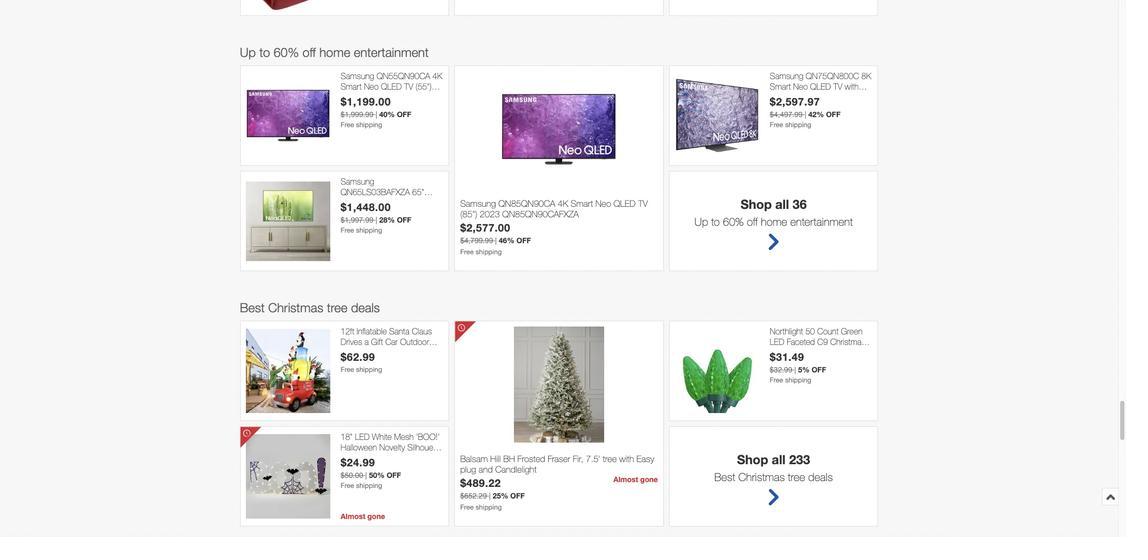 Task type: describe. For each thing, give the bounding box(es) containing it.
claus
[[412, 327, 432, 337]]

halloween
[[341, 443, 377, 452]]

$2,597.97
[[770, 95, 821, 108]]

off inside balsam hill bh frosted fraser fir, 7.5' tree with easy plug and candlelight $489.22 $652.29 | 25% off free shipping
[[511, 492, 525, 501]]

up inside shop all 36 up to 60% off home entertainment
[[695, 216, 708, 228]]

count
[[818, 327, 839, 337]]

qn55qn90cafxza
[[362, 92, 434, 101]]

bh
[[504, 454, 515, 465]]

spool,
[[805, 347, 828, 357]]

hyde
[[365, 453, 384, 462]]

to inside shop all 36 up to 60% off home entertainment
[[712, 216, 720, 228]]

northlight 50 count green led faceted c9 christmas lights on spool, green wire link
[[770, 327, 873, 357]]

$32.99
[[770, 366, 793, 374]]

shipping inside $1,448.00 $1,997.99 | 28% off free shipping
[[356, 226, 382, 234]]

on
[[793, 347, 802, 357]]

inflatable
[[357, 327, 387, 337]]

faceted
[[787, 337, 815, 347]]

$24.99 $50.00 | 50% off free shipping
[[341, 456, 401, 490]]

28%
[[379, 215, 395, 224]]

christmas inside the 'shop all 233 best christmas tree deals'
[[739, 471, 785, 484]]

$1,999.99
[[341, 110, 374, 119]]

off inside $24.99 $50.00 | 50% off free shipping
[[387, 471, 401, 480]]

(75")
[[789, 92, 805, 101]]

balsam hill bh frosted fraser fir, 7.5' tree with easy plug and candlelight link
[[460, 454, 658, 477]]

samsung qn85qn90ca 4k smart neo qled tv (85") 2023 qn85qn90cafxza link
[[460, 198, 658, 221]]

$31.49
[[770, 350, 805, 363]]

led inside northlight 50 count green led faceted c9 christmas lights on spool, green wire
[[770, 337, 785, 347]]

candlelight
[[496, 465, 537, 475]]

$1,199.00
[[341, 95, 391, 108]]

off inside the "$31.49 $32.99 | 5% off free shipping"
[[812, 365, 827, 374]]

balsam hill bh frosted fraser fir, 7.5' tree with easy plug and candlelight $489.22 $652.29 | 25% off free shipping
[[460, 454, 655, 512]]

$62.99
[[341, 350, 375, 363]]

tree inside balsam hill bh frosted fraser fir, 7.5' tree with easy plug and candlelight $489.22 $652.29 | 25% off free shipping
[[603, 454, 617, 465]]

tv inside samsung qn85qn90ca 4k smart neo qled tv (85") 2023 qn85qn90cafxza $2,577.00 $4,799.99 | 46% off free shipping
[[639, 198, 648, 209]]

off inside shop all 36 up to 60% off home entertainment
[[747, 216, 758, 228]]

free inside balsam hill bh frosted fraser fir, 7.5' tree with easy plug and candlelight $489.22 $652.29 | 25% off free shipping
[[460, 504, 474, 512]]

gone for $24.99
[[368, 512, 385, 521]]

off inside $1,199.00 $1,999.99 | 40% off free shipping
[[397, 110, 412, 119]]

| for $1,199.00
[[376, 110, 377, 119]]

12ft
[[341, 327, 354, 337]]

fir,
[[573, 454, 584, 465]]

36
[[793, 197, 807, 212]]

qn75qn800cfxza
[[770, 102, 842, 111]]

outdoor
[[400, 337, 429, 347]]

white
[[372, 433, 392, 442]]

0 vertical spatial home
[[320, 45, 351, 60]]

led inside 18" led white mesh 'boo!' halloween novelty silhouette light - hyde & eek!
[[355, 433, 370, 442]]

mesh
[[394, 433, 414, 442]]

shop for shop all 233
[[737, 453, 769, 467]]

northlight
[[770, 327, 804, 337]]

60% inside shop all 36 up to 60% off home entertainment
[[723, 216, 744, 228]]

shipping inside $62.99 free shipping
[[356, 366, 382, 374]]

4k for qn85qn90ca
[[558, 198, 569, 209]]

hdr
[[770, 92, 787, 101]]

smart for $2,597.97
[[770, 82, 791, 91]]

eek!
[[393, 453, 410, 462]]

qn85qn90ca
[[499, 198, 556, 209]]

gift
[[371, 337, 383, 347]]

led inside 12ft inflatable santa claus drives a gift car outdoor christmas decor with led
[[418, 347, 433, 357]]

light
[[341, 453, 358, 462]]

decor
[[379, 347, 400, 357]]

free inside $2,597.97 $4,497.99 | 42% off free shipping
[[770, 121, 784, 129]]

5%
[[799, 365, 810, 374]]

off inside $2,597.97 $4,497.99 | 42% off free shipping
[[827, 110, 841, 119]]

18" led white mesh 'boo!' halloween novelty silhouette light - hyde & eek! link
[[341, 433, 444, 462]]

almost gone for $489.22
[[614, 475, 658, 484]]

qn85qn90cafxza
[[503, 209, 579, 220]]

drives
[[341, 337, 362, 347]]

qled for $2,597.97
[[811, 82, 831, 91]]

deals inside the 'shop all 233 best christmas tree deals'
[[809, 471, 833, 484]]

shipping inside the "$31.49 $32.99 | 5% off free shipping"
[[786, 376, 812, 384]]

'boo!'
[[416, 433, 440, 442]]

samsung inside samsung qn85qn90ca 4k smart neo qled tv (85") 2023 qn85qn90cafxza $2,577.00 $4,799.99 | 46% off free shipping
[[460, 198, 496, 209]]

0 horizontal spatial tree
[[327, 301, 348, 315]]

smart for $1,199.00
[[341, 82, 362, 91]]

samsung qn55qn90ca 4k smart neo qled tv (55") 2023 qn55qn90cafxza
[[341, 71, 443, 101]]

off inside samsung qn85qn90ca 4k smart neo qled tv (85") 2023 qn85qn90cafxza $2,577.00 $4,799.99 | 46% off free shipping
[[517, 236, 531, 245]]

home inside shop all 36 up to 60% off home entertainment
[[761, 216, 788, 228]]

santa
[[389, 327, 410, 337]]

$62.99 free shipping
[[341, 350, 382, 374]]

$31.49 $32.99 | 5% off free shipping
[[770, 350, 827, 384]]

samsung qn85qn90ca 4k smart neo qled tv (85") 2023 qn85qn90cafxza $2,577.00 $4,799.99 | 46% off free shipping
[[460, 198, 648, 256]]

$1,448.00
[[341, 201, 391, 213]]

shipping inside samsung qn85qn90ca 4k smart neo qled tv (85") 2023 qn85qn90cafxza $2,577.00 $4,799.99 | 46% off free shipping
[[476, 248, 502, 256]]

neo for $1,199.00
[[364, 82, 379, 91]]

12ft inflatable santa claus drives a gift car outdoor christmas decor with led link
[[341, 327, 444, 357]]

entertainment inside shop all 36 up to 60% off home entertainment
[[791, 216, 853, 228]]

balsam
[[460, 454, 488, 465]]

free inside samsung qn85qn90ca 4k smart neo qled tv (85") 2023 qn85qn90cafxza $2,577.00 $4,799.99 | 46% off free shipping
[[460, 248, 474, 256]]

$4,497.99
[[770, 110, 803, 119]]

shop all 36 up to 60% off home entertainment
[[695, 197, 853, 228]]

(85")
[[460, 209, 478, 220]]

$24.99
[[341, 456, 375, 469]]

frosted
[[518, 454, 545, 465]]

7.5'
[[586, 454, 601, 465]]

free inside $1,199.00 $1,999.99 | 40% off free shipping
[[341, 121, 354, 129]]

$4,799.99
[[460, 237, 493, 245]]

50
[[806, 327, 815, 337]]

northlight 50 count green led faceted c9 christmas lights on spool, green wire
[[770, 327, 870, 357]]

smart inside samsung qn85qn90ca 4k smart neo qled tv (85") 2023 qn85qn90cafxza $2,577.00 $4,799.99 | 46% off free shipping
[[571, 198, 593, 209]]

$1,997.99
[[341, 216, 374, 224]]

42%
[[809, 110, 824, 119]]

shop all 233 best christmas tree deals
[[715, 453, 833, 484]]



Task type: locate. For each thing, give the bounding box(es) containing it.
-
[[360, 453, 363, 462]]

2 horizontal spatial smart
[[770, 82, 791, 91]]

car
[[386, 337, 398, 347]]

| inside $24.99 $50.00 | 50% off free shipping
[[365, 471, 367, 480]]

led
[[770, 337, 785, 347], [418, 347, 433, 357], [355, 433, 370, 442]]

free down "$4,799.99"
[[460, 248, 474, 256]]

| left the 50%
[[365, 471, 367, 480]]

tv inside samsung qn75qn800c 8k smart neo qled tv with hdr (75") 2023 qn75qn800cfxza
[[834, 82, 843, 91]]

50%
[[369, 471, 385, 480]]

c9
[[818, 337, 828, 347]]

shop inside the 'shop all 233 best christmas tree deals'
[[737, 453, 769, 467]]

green left wire
[[830, 347, 852, 357]]

samsung inside "samsung qn55qn90ca 4k smart neo qled tv (55") 2023 qn55qn90cafxza"
[[341, 71, 374, 81]]

1 horizontal spatial best
[[715, 471, 736, 484]]

led up lights at the bottom of the page
[[770, 337, 785, 347]]

1 horizontal spatial smart
[[571, 198, 593, 209]]

0 vertical spatial to
[[259, 45, 270, 60]]

0 horizontal spatial almost gone
[[341, 512, 385, 521]]

with inside balsam hill bh frosted fraser fir, 7.5' tree with easy plug and candlelight $489.22 $652.29 | 25% off free shipping
[[620, 454, 634, 465]]

samsung inside samsung qn75qn800c 8k smart neo qled tv with hdr (75") 2023 qn75qn800cfxza
[[770, 71, 804, 81]]

0 horizontal spatial entertainment
[[354, 45, 429, 60]]

&
[[386, 453, 391, 462]]

0 vertical spatial 4k
[[433, 71, 443, 81]]

smart up $1,199.00 in the top left of the page
[[341, 82, 362, 91]]

| inside the "$31.49 $32.99 | 5% off free shipping"
[[795, 366, 797, 374]]

1 vertical spatial deals
[[809, 471, 833, 484]]

deals down 233
[[809, 471, 833, 484]]

smart inside samsung qn75qn800c 8k smart neo qled tv with hdr (75") 2023 qn75qn800cfxza
[[770, 82, 791, 91]]

tree down 233
[[788, 471, 806, 484]]

0 horizontal spatial home
[[320, 45, 351, 60]]

plug
[[460, 465, 476, 475]]

gone down easy
[[641, 475, 658, 484]]

best inside the 'shop all 233 best christmas tree deals'
[[715, 471, 736, 484]]

12ft inflatable santa claus drives a gift car outdoor christmas decor with led
[[341, 327, 433, 357]]

0 horizontal spatial almost
[[341, 512, 366, 521]]

and
[[479, 465, 493, 475]]

tree right the 7.5'
[[603, 454, 617, 465]]

shipping down $1,997.99
[[356, 226, 382, 234]]

tv for $2,597.97
[[834, 82, 843, 91]]

entertainment
[[354, 45, 429, 60], [791, 216, 853, 228]]

almost down easy
[[614, 475, 639, 484]]

$2,597.97 $4,497.99 | 42% off free shipping
[[770, 95, 841, 129]]

0 horizontal spatial neo
[[364, 82, 379, 91]]

0 horizontal spatial qled
[[381, 82, 402, 91]]

tv
[[404, 82, 413, 91], [834, 82, 843, 91], [639, 198, 648, 209]]

1 horizontal spatial almost gone
[[614, 475, 658, 484]]

samsung for $2,597.97
[[770, 71, 804, 81]]

qled inside "samsung qn55qn90ca 4k smart neo qled tv (55") 2023 qn55qn90cafxza"
[[381, 82, 402, 91]]

1 horizontal spatial qled
[[614, 198, 636, 209]]

gone for $489.22
[[641, 475, 658, 484]]

0 vertical spatial led
[[770, 337, 785, 347]]

with inside samsung qn75qn800c 8k smart neo qled tv with hdr (75") 2023 qn75qn800cfxza
[[845, 82, 859, 91]]

1 horizontal spatial with
[[620, 454, 634, 465]]

home
[[320, 45, 351, 60], [761, 216, 788, 228]]

| left 40%
[[376, 110, 377, 119]]

2 horizontal spatial led
[[770, 337, 785, 347]]

neo for $2,597.97
[[794, 82, 808, 91]]

gone
[[641, 475, 658, 484], [368, 512, 385, 521]]

smart up hdr
[[770, 82, 791, 91]]

samsung for $1,199.00
[[341, 71, 374, 81]]

gone down the 50%
[[368, 512, 385, 521]]

tv for $1,199.00
[[404, 82, 413, 91]]

2023
[[341, 92, 360, 101], [808, 92, 826, 101], [480, 209, 500, 220]]

0 vertical spatial gone
[[641, 475, 658, 484]]

free inside $1,448.00 $1,997.99 | 28% off free shipping
[[341, 226, 354, 234]]

1 vertical spatial 60%
[[723, 216, 744, 228]]

1 vertical spatial entertainment
[[791, 216, 853, 228]]

1 horizontal spatial samsung
[[460, 198, 496, 209]]

free inside the "$31.49 $32.99 | 5% off free shipping"
[[770, 376, 784, 384]]

2 horizontal spatial neo
[[794, 82, 808, 91]]

233
[[790, 453, 811, 467]]

smart up the qn85qn90cafxza
[[571, 198, 593, 209]]

| for $31.49
[[795, 366, 797, 374]]

0 vertical spatial entertainment
[[354, 45, 429, 60]]

qn75qn800c
[[806, 71, 860, 81]]

green up wire
[[841, 327, 863, 337]]

all inside shop all 36 up to 60% off home entertainment
[[776, 197, 790, 212]]

0 vertical spatial deals
[[351, 301, 380, 315]]

samsung up (85")
[[460, 198, 496, 209]]

0 vertical spatial almost gone
[[614, 475, 658, 484]]

almost
[[614, 475, 639, 484], [341, 512, 366, 521]]

tree
[[327, 301, 348, 315], [603, 454, 617, 465], [788, 471, 806, 484]]

free down $50.00
[[341, 482, 354, 490]]

0 horizontal spatial 2023
[[341, 92, 360, 101]]

free down the $4,497.99
[[770, 121, 784, 129]]

$50.00
[[341, 471, 363, 480]]

almost for $489.22
[[614, 475, 639, 484]]

free inside $24.99 $50.00 | 50% off free shipping
[[341, 482, 354, 490]]

2 vertical spatial with
[[620, 454, 634, 465]]

2 horizontal spatial tv
[[834, 82, 843, 91]]

best
[[240, 301, 265, 315], [715, 471, 736, 484]]

4k for qn55qn90ca
[[433, 71, 443, 81]]

best christmas tree deals
[[240, 301, 380, 315]]

almost gone
[[614, 475, 658, 484], [341, 512, 385, 521]]

1 vertical spatial 4k
[[558, 198, 569, 209]]

hill
[[491, 454, 501, 465]]

with
[[845, 82, 859, 91], [402, 347, 416, 357], [620, 454, 634, 465]]

0 horizontal spatial 60%
[[274, 45, 299, 60]]

qled inside samsung qn85qn90ca 4k smart neo qled tv (85") 2023 qn85qn90cafxza $2,577.00 $4,799.99 | 46% off free shipping
[[614, 198, 636, 209]]

4k inside "samsung qn55qn90ca 4k smart neo qled tv (55") 2023 qn55qn90cafxza"
[[433, 71, 443, 81]]

all left '36'
[[776, 197, 790, 212]]

$2,577.00
[[460, 221, 511, 234]]

4k up the qn85qn90cafxza
[[558, 198, 569, 209]]

1 vertical spatial green
[[830, 347, 852, 357]]

| inside $2,597.97 $4,497.99 | 42% off free shipping
[[805, 110, 807, 119]]

1 vertical spatial almost gone
[[341, 512, 385, 521]]

shipping inside $2,597.97 $4,497.99 | 42% off free shipping
[[786, 121, 812, 129]]

shipping down 5%
[[786, 376, 812, 384]]

1 vertical spatial almost
[[341, 512, 366, 521]]

40%
[[379, 110, 395, 119]]

0 horizontal spatial up
[[240, 45, 256, 60]]

18" led white mesh 'boo!' halloween novelty silhouette light - hyde & eek!
[[341, 433, 442, 462]]

up to 60% off home entertainment
[[240, 45, 429, 60]]

0 horizontal spatial best
[[240, 301, 265, 315]]

all for 233
[[772, 453, 786, 467]]

off inside $1,448.00 $1,997.99 | 28% off free shipping
[[397, 215, 412, 224]]

$489.22
[[460, 477, 501, 489]]

to
[[259, 45, 270, 60], [712, 216, 720, 228]]

shipping down "$4,799.99"
[[476, 248, 502, 256]]

almost gone down easy
[[614, 475, 658, 484]]

| inside balsam hill bh frosted fraser fir, 7.5' tree with easy plug and candlelight $489.22 $652.29 | 25% off free shipping
[[489, 492, 491, 501]]

wire
[[854, 347, 870, 357]]

| inside $1,199.00 $1,999.99 | 40% off free shipping
[[376, 110, 377, 119]]

1 horizontal spatial almost
[[614, 475, 639, 484]]

free down $62.99
[[341, 366, 354, 374]]

almost down $50.00
[[341, 512, 366, 521]]

2 horizontal spatial with
[[845, 82, 859, 91]]

shipping down 25%
[[476, 504, 502, 512]]

deals up inflatable
[[351, 301, 380, 315]]

shop
[[741, 197, 772, 212], [737, 453, 769, 467]]

smart inside "samsung qn55qn90ca 4k smart neo qled tv (55") 2023 qn55qn90cafxza"
[[341, 82, 362, 91]]

neo
[[364, 82, 379, 91], [794, 82, 808, 91], [596, 198, 611, 209]]

0 horizontal spatial deals
[[351, 301, 380, 315]]

1 horizontal spatial 60%
[[723, 216, 744, 228]]

samsung up $1,199.00 in the top left of the page
[[341, 71, 374, 81]]

almost gone for $24.99
[[341, 512, 385, 521]]

a
[[365, 337, 369, 347]]

0 vertical spatial tree
[[327, 301, 348, 315]]

1 vertical spatial gone
[[368, 512, 385, 521]]

smart
[[341, 82, 362, 91], [770, 82, 791, 91], [571, 198, 593, 209]]

0 vertical spatial all
[[776, 197, 790, 212]]

| left 5%
[[795, 366, 797, 374]]

2023 up $2,577.00
[[480, 209, 500, 220]]

0 vertical spatial with
[[845, 82, 859, 91]]

2 horizontal spatial 2023
[[808, 92, 826, 101]]

| left 25%
[[489, 492, 491, 501]]

1 horizontal spatial up
[[695, 216, 708, 228]]

shipping down the $4,497.99
[[786, 121, 812, 129]]

|
[[376, 110, 377, 119], [805, 110, 807, 119], [376, 216, 377, 224], [495, 237, 497, 245], [795, 366, 797, 374], [365, 471, 367, 480], [489, 492, 491, 501]]

2023 up $1,999.99
[[341, 92, 360, 101]]

0 horizontal spatial to
[[259, 45, 270, 60]]

free down $1,997.99
[[341, 226, 354, 234]]

lights
[[770, 347, 791, 357]]

free down '$652.29'
[[460, 504, 474, 512]]

shipping down the 50%
[[356, 482, 382, 490]]

samsung
[[341, 71, 374, 81], [770, 71, 804, 81], [460, 198, 496, 209]]

entertainment down '36'
[[791, 216, 853, 228]]

0 vertical spatial shop
[[741, 197, 772, 212]]

0 vertical spatial up
[[240, 45, 256, 60]]

shop left 233
[[737, 453, 769, 467]]

shipping down $62.99
[[356, 366, 382, 374]]

shipping down $1,999.99
[[356, 121, 382, 129]]

with down qn75qn800c
[[845, 82, 859, 91]]

1 horizontal spatial entertainment
[[791, 216, 853, 228]]

neo inside samsung qn85qn90ca 4k smart neo qled tv (85") 2023 qn85qn90cafxza $2,577.00 $4,799.99 | 46% off free shipping
[[596, 198, 611, 209]]

2023 inside samsung qn85qn90ca 4k smart neo qled tv (85") 2023 qn85qn90cafxza $2,577.00 $4,799.99 | 46% off free shipping
[[480, 209, 500, 220]]

2023 inside samsung qn75qn800c 8k smart neo qled tv with hdr (75") 2023 qn75qn800cfxza
[[808, 92, 826, 101]]

2 horizontal spatial qled
[[811, 82, 831, 91]]

fraser
[[548, 454, 571, 465]]

free down $1,999.99
[[341, 121, 354, 129]]

shipping inside balsam hill bh frosted fraser fir, 7.5' tree with easy plug and candlelight $489.22 $652.29 | 25% off free shipping
[[476, 504, 502, 512]]

novelty
[[380, 443, 405, 452]]

2023 for qn55qn90cafxza
[[341, 92, 360, 101]]

2 vertical spatial led
[[355, 433, 370, 442]]

| inside $1,448.00 $1,997.99 | 28% off free shipping
[[376, 216, 377, 224]]

(55")
[[416, 82, 432, 91]]

0 vertical spatial best
[[240, 301, 265, 315]]

1 horizontal spatial tree
[[603, 454, 617, 465]]

shipping inside $1,199.00 $1,999.99 | 40% off free shipping
[[356, 121, 382, 129]]

almost for $24.99
[[341, 512, 366, 521]]

led up halloween
[[355, 433, 370, 442]]

| left 28%
[[376, 216, 377, 224]]

samsung qn55qn90ca 4k smart neo qled tv (55") 2023 qn55qn90cafxza link
[[341, 71, 444, 101]]

4k right qn55qn90ca
[[433, 71, 443, 81]]

| left 42%
[[805, 110, 807, 119]]

led down outdoor
[[418, 347, 433, 357]]

1 vertical spatial to
[[712, 216, 720, 228]]

all inside the 'shop all 233 best christmas tree deals'
[[772, 453, 786, 467]]

neo inside samsung qn75qn800c 8k smart neo qled tv with hdr (75") 2023 qn75qn800cfxza
[[794, 82, 808, 91]]

2 vertical spatial tree
[[788, 471, 806, 484]]

2 horizontal spatial samsung
[[770, 71, 804, 81]]

$652.29
[[460, 492, 487, 501]]

25%
[[493, 492, 509, 501]]

tree up 12ft
[[327, 301, 348, 315]]

1 horizontal spatial deals
[[809, 471, 833, 484]]

1 horizontal spatial neo
[[596, 198, 611, 209]]

0 vertical spatial almost
[[614, 475, 639, 484]]

1 vertical spatial tree
[[603, 454, 617, 465]]

1 vertical spatial best
[[715, 471, 736, 484]]

shipping
[[356, 121, 382, 129], [786, 121, 812, 129], [356, 226, 382, 234], [476, 248, 502, 256], [356, 366, 382, 374], [786, 376, 812, 384], [356, 482, 382, 490], [476, 504, 502, 512]]

christmas inside 12ft inflatable santa claus drives a gift car outdoor christmas decor with led
[[341, 347, 376, 357]]

with down outdoor
[[402, 347, 416, 357]]

$1,448.00 $1,997.99 | 28% off free shipping
[[341, 201, 412, 234]]

8k
[[862, 71, 872, 81]]

samsung up hdr
[[770, 71, 804, 81]]

free down $32.99
[[770, 376, 784, 384]]

1 horizontal spatial tv
[[639, 198, 648, 209]]

1 vertical spatial with
[[402, 347, 416, 357]]

1 vertical spatial all
[[772, 453, 786, 467]]

| left 46%
[[495, 237, 497, 245]]

shop inside shop all 36 up to 60% off home entertainment
[[741, 197, 772, 212]]

with left easy
[[620, 454, 634, 465]]

deals
[[351, 301, 380, 315], [809, 471, 833, 484]]

tree inside the 'shop all 233 best christmas tree deals'
[[788, 471, 806, 484]]

46%
[[499, 236, 515, 245]]

all
[[776, 197, 790, 212], [772, 453, 786, 467]]

green
[[841, 327, 863, 337], [830, 347, 852, 357]]

tv inside "samsung qn55qn90ca 4k smart neo qled tv (55") 2023 qn55qn90cafxza"
[[404, 82, 413, 91]]

0 horizontal spatial led
[[355, 433, 370, 442]]

1 vertical spatial up
[[695, 216, 708, 228]]

2 horizontal spatial tree
[[788, 471, 806, 484]]

0 horizontal spatial tv
[[404, 82, 413, 91]]

0 horizontal spatial smart
[[341, 82, 362, 91]]

qn55qn90ca
[[377, 71, 430, 81]]

1 horizontal spatial led
[[418, 347, 433, 357]]

1 horizontal spatial to
[[712, 216, 720, 228]]

0 horizontal spatial with
[[402, 347, 416, 357]]

almost gone down $50.00
[[341, 512, 385, 521]]

| for $1,448.00
[[376, 216, 377, 224]]

0 horizontal spatial gone
[[368, 512, 385, 521]]

| inside samsung qn85qn90ca 4k smart neo qled tv (85") 2023 qn85qn90cafxza $2,577.00 $4,799.99 | 46% off free shipping
[[495, 237, 497, 245]]

with inside 12ft inflatable santa claus drives a gift car outdoor christmas decor with led
[[402, 347, 416, 357]]

1 vertical spatial led
[[418, 347, 433, 357]]

1 horizontal spatial home
[[761, 216, 788, 228]]

samsung qn75qn800c 8k smart neo qled tv with hdr (75") 2023 qn75qn800cfxza
[[770, 71, 872, 111]]

2023 up qn75qn800cfxza
[[808, 92, 826, 101]]

christmas inside northlight 50 count green led faceted c9 christmas lights on spool, green wire
[[831, 337, 866, 347]]

all for 36
[[776, 197, 790, 212]]

easy
[[637, 454, 655, 465]]

0 vertical spatial 60%
[[274, 45, 299, 60]]

qled
[[381, 82, 402, 91], [811, 82, 831, 91], [614, 198, 636, 209]]

off
[[303, 45, 316, 60], [397, 110, 412, 119], [827, 110, 841, 119], [397, 215, 412, 224], [747, 216, 758, 228], [517, 236, 531, 245], [812, 365, 827, 374], [387, 471, 401, 480], [511, 492, 525, 501]]

| for $24.99
[[365, 471, 367, 480]]

shipping inside $24.99 $50.00 | 50% off free shipping
[[356, 482, 382, 490]]

1 horizontal spatial gone
[[641, 475, 658, 484]]

1 vertical spatial home
[[761, 216, 788, 228]]

0 horizontal spatial 4k
[[433, 71, 443, 81]]

| for $2,597.97
[[805, 110, 807, 119]]

shop left '36'
[[741, 197, 772, 212]]

entertainment up qn55qn90ca
[[354, 45, 429, 60]]

qled for $1,199.00
[[381, 82, 402, 91]]

all left 233
[[772, 453, 786, 467]]

$1,199.00 $1,999.99 | 40% off free shipping
[[341, 95, 412, 129]]

0 horizontal spatial samsung
[[341, 71, 374, 81]]

18"
[[341, 433, 353, 442]]

1 vertical spatial shop
[[737, 453, 769, 467]]

samsung qn75qn800c 8k smart neo qled tv with hdr (75") 2023 qn75qn800cfxza link
[[770, 71, 873, 111]]

1 horizontal spatial 4k
[[558, 198, 569, 209]]

2023 for qn85qn90cafxza
[[480, 209, 500, 220]]

1 horizontal spatial 2023
[[480, 209, 500, 220]]

neo inside "samsung qn55qn90ca 4k smart neo qled tv (55") 2023 qn55qn90cafxza"
[[364, 82, 379, 91]]

qled inside samsung qn75qn800c 8k smart neo qled tv with hdr (75") 2023 qn75qn800cfxza
[[811, 82, 831, 91]]

free inside $62.99 free shipping
[[341, 366, 354, 374]]

shop for shop all 36
[[741, 197, 772, 212]]

silhouette
[[408, 443, 442, 452]]

2023 inside "samsung qn55qn90ca 4k smart neo qled tv (55") 2023 qn55qn90cafxza"
[[341, 92, 360, 101]]

4k inside samsung qn85qn90ca 4k smart neo qled tv (85") 2023 qn85qn90cafxza $2,577.00 $4,799.99 | 46% off free shipping
[[558, 198, 569, 209]]

0 vertical spatial green
[[841, 327, 863, 337]]



Task type: vqa. For each thing, say whether or not it's contained in the screenshot.
the QLED associated with $1,199.00
yes



